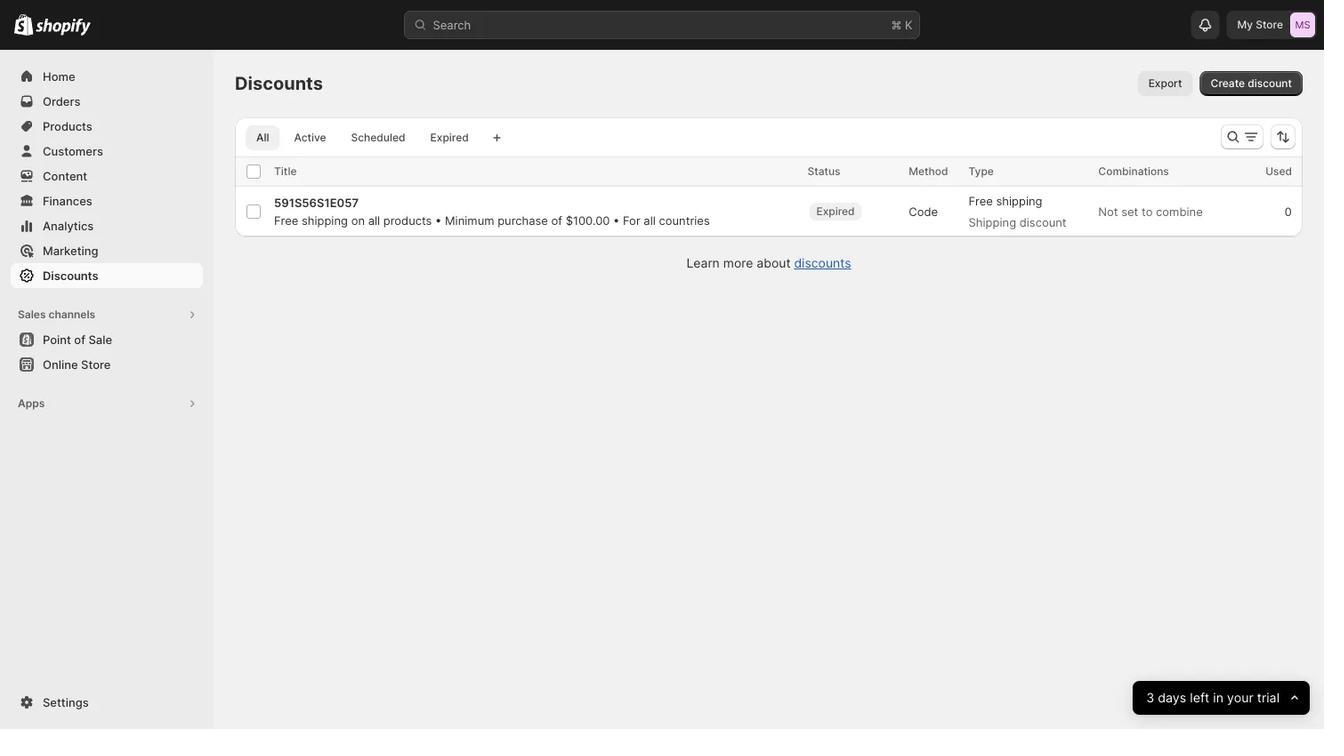 Task type: vqa. For each thing, say whether or not it's contained in the screenshot.
the left shipping
yes



Task type: describe. For each thing, give the bounding box(es) containing it.
apps button
[[11, 392, 203, 417]]

online store button
[[0, 352, 214, 377]]

0 vertical spatial of
[[551, 214, 562, 227]]

finances link
[[11, 189, 203, 214]]

2 all from the left
[[644, 214, 656, 227]]

my
[[1237, 18, 1253, 31]]

create discount button
[[1200, 71, 1303, 96]]

channels
[[48, 308, 95, 321]]

for
[[623, 214, 641, 227]]

set
[[1122, 205, 1139, 218]]

content
[[43, 169, 87, 183]]

search
[[433, 18, 471, 32]]

title button
[[274, 163, 315, 181]]

shipping for on
[[302, 214, 348, 227]]

settings
[[43, 696, 89, 710]]

shipping
[[969, 215, 1016, 229]]

used
[[1266, 165, 1292, 178]]

discounts
[[794, 256, 851, 271]]

learn
[[687, 256, 720, 271]]

3 days left in your trial
[[1146, 691, 1280, 706]]

products
[[383, 214, 432, 227]]

export
[[1149, 77, 1182, 90]]

scheduled
[[351, 131, 405, 144]]

discount inside button
[[1248, 77, 1292, 90]]

export button
[[1138, 71, 1193, 96]]

expired inside dropdown button
[[817, 205, 855, 218]]

on
[[351, 214, 365, 227]]

settings link
[[11, 691, 203, 716]]

1 vertical spatial discounts
[[43, 269, 98, 283]]

3
[[1146, 691, 1154, 706]]

combinations
[[1099, 165, 1169, 178]]

countries
[[659, 214, 710, 227]]

create discount
[[1211, 77, 1292, 90]]

free for free shipping shipping discount
[[969, 194, 993, 208]]

all button
[[246, 125, 280, 150]]

of inside button
[[74, 333, 85, 347]]

expired button
[[808, 194, 882, 230]]

⌘
[[891, 18, 902, 32]]

combine
[[1156, 205, 1203, 218]]

status
[[808, 165, 841, 178]]

scheduled link
[[340, 125, 416, 150]]

active
[[294, 131, 326, 144]]

1 • from the left
[[435, 214, 442, 227]]

online store
[[43, 358, 111, 372]]

shipping for shipping
[[996, 194, 1043, 208]]

content link
[[11, 164, 203, 189]]

products
[[43, 119, 92, 133]]

my store
[[1237, 18, 1283, 31]]

free for free shipping on all products • minimum purchase of $100.00 • for all countries
[[274, 214, 298, 227]]

shopify image
[[36, 18, 91, 36]]

point of sale button
[[0, 328, 214, 352]]

method
[[909, 165, 948, 178]]



Task type: locate. For each thing, give the bounding box(es) containing it.
0 horizontal spatial discount
[[1020, 215, 1067, 229]]

online store link
[[11, 352, 203, 377]]

analytics link
[[11, 214, 203, 239]]

0 horizontal spatial free
[[274, 214, 298, 227]]

• left for on the top of page
[[613, 214, 620, 227]]

sales channels button
[[11, 303, 203, 328]]

1 horizontal spatial shipping
[[996, 194, 1043, 208]]

0 vertical spatial discount
[[1248, 77, 1292, 90]]

all
[[256, 131, 269, 144]]

store inside button
[[81, 358, 111, 372]]

discounts link
[[11, 263, 203, 288]]

expired down status
[[817, 205, 855, 218]]

days
[[1158, 691, 1186, 706]]

expired
[[430, 131, 469, 144], [817, 205, 855, 218]]

1 horizontal spatial expired
[[817, 205, 855, 218]]

1 all from the left
[[368, 214, 380, 227]]

learn more about discounts
[[687, 256, 851, 271]]

free up shipping
[[969, 194, 993, 208]]

• right products
[[435, 214, 442, 227]]

free shipping on all products • minimum purchase of $100.00 • for all countries
[[274, 214, 710, 227]]

code
[[909, 205, 938, 218]]

free down 591s56s1e057
[[274, 214, 298, 227]]

more
[[723, 256, 753, 271]]

sales
[[18, 308, 46, 321]]

0 vertical spatial shipping
[[996, 194, 1043, 208]]

1 horizontal spatial discounts
[[235, 73, 323, 94]]

shipping inside free shipping shipping discount
[[996, 194, 1043, 208]]

used button
[[1266, 163, 1310, 181]]

1 horizontal spatial free
[[969, 194, 993, 208]]

1 horizontal spatial •
[[613, 214, 620, 227]]

0 vertical spatial expired
[[430, 131, 469, 144]]

tab list
[[242, 125, 483, 150]]

discounts
[[235, 73, 323, 94], [43, 269, 98, 283]]

orders link
[[11, 89, 203, 114]]

0 vertical spatial free
[[969, 194, 993, 208]]

0 horizontal spatial expired
[[430, 131, 469, 144]]

active link
[[283, 125, 337, 150]]

home link
[[11, 64, 203, 89]]

customers link
[[11, 139, 203, 164]]

purchase
[[498, 214, 548, 227]]

store for online store
[[81, 358, 111, 372]]

$100.00
[[566, 214, 610, 227]]

free
[[969, 194, 993, 208], [274, 214, 298, 227]]

1 vertical spatial shipping
[[302, 214, 348, 227]]

0 horizontal spatial discounts
[[43, 269, 98, 283]]

discount right create
[[1248, 77, 1292, 90]]

free shipping shipping discount
[[969, 194, 1067, 229]]

of
[[551, 214, 562, 227], [74, 333, 85, 347]]

create
[[1211, 77, 1245, 90]]

home
[[43, 69, 75, 83]]

point of sale link
[[11, 328, 203, 352]]

free inside free shipping shipping discount
[[969, 194, 993, 208]]

discount right shipping
[[1020, 215, 1067, 229]]

1 horizontal spatial all
[[644, 214, 656, 227]]

store for my store
[[1256, 18, 1283, 31]]

tab list containing all
[[242, 125, 483, 150]]

1 vertical spatial discount
[[1020, 215, 1067, 229]]

0 horizontal spatial store
[[81, 358, 111, 372]]

all right for on the top of page
[[644, 214, 656, 227]]

expired inside tab list
[[430, 131, 469, 144]]

3 days left in your trial button
[[1133, 682, 1310, 716]]

0 horizontal spatial shipping
[[302, 214, 348, 227]]

in
[[1213, 691, 1223, 706]]

marketing link
[[11, 239, 203, 263]]

my store image
[[1290, 12, 1315, 37]]

apps
[[18, 397, 45, 410]]

discounts down marketing
[[43, 269, 98, 283]]

all
[[368, 214, 380, 227], [644, 214, 656, 227]]

1 vertical spatial of
[[74, 333, 85, 347]]

left
[[1190, 691, 1209, 706]]

shipping down 591s56s1e057
[[302, 214, 348, 227]]

finances
[[43, 194, 92, 208]]

1 horizontal spatial of
[[551, 214, 562, 227]]

analytics
[[43, 219, 94, 233]]

of left sale
[[74, 333, 85, 347]]

0 horizontal spatial •
[[435, 214, 442, 227]]

products link
[[11, 114, 203, 139]]

marketing
[[43, 244, 98, 258]]

expired link
[[420, 125, 479, 150]]

not
[[1099, 205, 1118, 218]]

•
[[435, 214, 442, 227], [613, 214, 620, 227]]

trial
[[1257, 691, 1280, 706]]

to
[[1142, 205, 1153, 218]]

store
[[1256, 18, 1283, 31], [81, 358, 111, 372]]

1 vertical spatial free
[[274, 214, 298, 227]]

0 horizontal spatial of
[[74, 333, 85, 347]]

discount
[[1248, 77, 1292, 90], [1020, 215, 1067, 229]]

of left $100.00 on the left of page
[[551, 214, 562, 227]]

store right the my
[[1256, 18, 1283, 31]]

1 horizontal spatial discount
[[1248, 77, 1292, 90]]

online
[[43, 358, 78, 372]]

0 vertical spatial store
[[1256, 18, 1283, 31]]

discount inside free shipping shipping discount
[[1020, 215, 1067, 229]]

title
[[274, 165, 297, 178]]

⌘ k
[[891, 18, 913, 32]]

your
[[1227, 691, 1254, 706]]

type
[[969, 165, 994, 178]]

1 vertical spatial store
[[81, 358, 111, 372]]

customers
[[43, 144, 103, 158]]

k
[[905, 18, 913, 32]]

591s56s1e057
[[274, 196, 359, 210]]

2 • from the left
[[613, 214, 620, 227]]

shipping
[[996, 194, 1043, 208], [302, 214, 348, 227]]

about
[[757, 256, 791, 271]]

0
[[1285, 205, 1292, 218]]

not set to combine
[[1099, 205, 1203, 218]]

0 horizontal spatial all
[[368, 214, 380, 227]]

1 vertical spatial expired
[[817, 205, 855, 218]]

point of sale
[[43, 333, 112, 347]]

shipping up shipping
[[996, 194, 1043, 208]]

point
[[43, 333, 71, 347]]

sales channels
[[18, 308, 95, 321]]

1 horizontal spatial store
[[1256, 18, 1283, 31]]

sale
[[88, 333, 112, 347]]

store down sale
[[81, 358, 111, 372]]

discounts link
[[794, 256, 851, 271]]

orders
[[43, 94, 81, 108]]

all right on
[[368, 214, 380, 227]]

0 vertical spatial discounts
[[235, 73, 323, 94]]

shopify image
[[14, 14, 33, 35]]

expired right scheduled
[[430, 131, 469, 144]]

discounts up all
[[235, 73, 323, 94]]

minimum
[[445, 214, 494, 227]]



